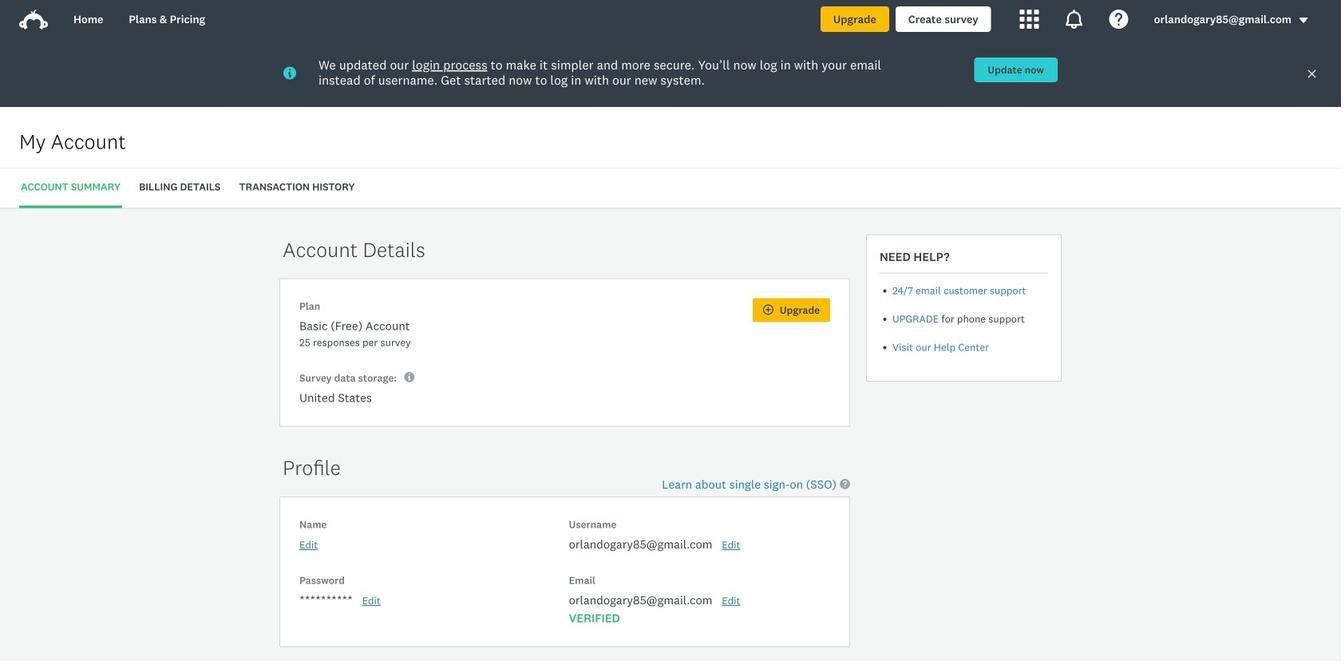 Task type: vqa. For each thing, say whether or not it's contained in the screenshot.
chevronleft image
no



Task type: describe. For each thing, give the bounding box(es) containing it.
1 products icon image from the left
[[1021, 10, 1040, 29]]

dropdown arrow image
[[1299, 15, 1310, 26]]

help icon image
[[1110, 10, 1129, 29]]

x image
[[1308, 69, 1318, 79]]



Task type: locate. For each thing, give the bounding box(es) containing it.
0 horizontal spatial products icon image
[[1021, 10, 1040, 29]]

2 products icon image from the left
[[1065, 10, 1084, 29]]

surveymonkey logo image
[[19, 10, 48, 30]]

products icon image
[[1021, 10, 1040, 29], [1065, 10, 1084, 29]]

1 horizontal spatial products icon image
[[1065, 10, 1084, 29]]



